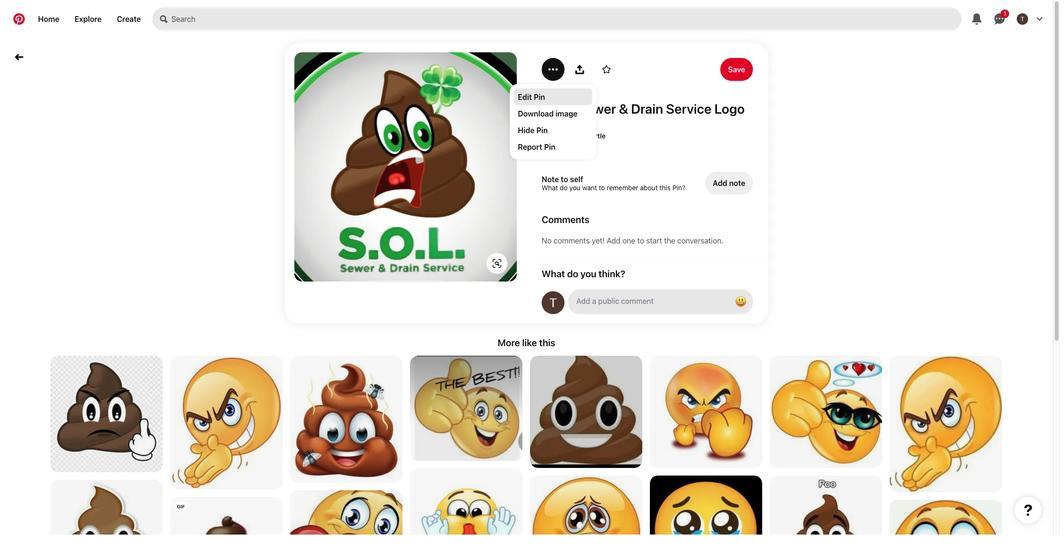Task type: locate. For each thing, give the bounding box(es) containing it.
&
[[619, 101, 629, 117]]

this inside 'note to self what do you want to remember about this pin?'
[[660, 184, 671, 192]]

this may contain: an emoticive smiley face with sunglasses and hearts above it image
[[770, 356, 883, 469]]

1 horizontal spatial this may contain: an emoticive smiley face making a hand gesture image
[[890, 356, 1003, 493]]

save
[[729, 65, 746, 74]]

0 vertical spatial pin
[[534, 92, 545, 101]]

you left want on the right top
[[570, 184, 581, 192]]

add left note
[[713, 179, 728, 188]]

comments
[[554, 236, 590, 245]]

1 this may contain: an emoticive smiley face making a hand gesture image from the left
[[170, 356, 283, 490]]

you left the think?
[[581, 268, 597, 279]]

comments
[[542, 214, 590, 225]]

image down "edit pin" menu item
[[556, 109, 578, 118]]

think?
[[599, 268, 626, 279]]

image
[[556, 109, 578, 118], [342, 259, 364, 268]]

drain
[[632, 101, 664, 117]]

0 horizontal spatial image
[[342, 259, 364, 268]]

this may contain: an emoticive smiley face making a hand gesture image
[[170, 356, 283, 490], [890, 356, 1003, 493]]

home link
[[30, 8, 67, 30]]

report
[[518, 142, 543, 151]]

image inside "button"
[[342, 259, 364, 268]]

1 horizontal spatial image
[[556, 109, 578, 118]]

pin right edit
[[534, 92, 545, 101]]

hide
[[518, 126, 535, 135]]

sewer
[[578, 101, 616, 117]]

terry turtle link
[[569, 132, 606, 140]]

1 horizontal spatial this
[[660, 184, 671, 192]]

2 what from the top
[[542, 268, 565, 279]]

more
[[498, 337, 520, 349]]

list
[[0, 356, 1054, 536]]

no comments yet! add one to start the conversation.
[[542, 236, 724, 245]]

what left "self"
[[542, 184, 558, 192]]

1 horizontal spatial add
[[713, 179, 728, 188]]

this may contain: an emo emo emo emo emo emo emo emo emo sticker image
[[50, 480, 163, 536]]

0 horizontal spatial you
[[570, 184, 581, 192]]

pin inside menu item
[[534, 92, 545, 101]]

0 horizontal spatial this
[[540, 337, 556, 349]]

to left "self"
[[561, 175, 569, 184]]

story pin image image
[[294, 52, 517, 282]]

pin right hide
[[537, 126, 548, 135]]

logo
[[715, 101, 745, 117]]

home
[[38, 15, 59, 24]]

self
[[570, 175, 584, 184]]

pin right report
[[545, 142, 556, 151]]

edit pin menu item
[[514, 89, 593, 105]]

to right one
[[638, 236, 645, 245]]

pin
[[534, 92, 545, 101], [537, 126, 548, 135], [545, 142, 556, 151]]

do left "self"
[[560, 184, 568, 192]]

to
[[561, 175, 569, 184], [599, 184, 605, 192], [638, 236, 645, 245]]

0 horizontal spatial this may contain: an emoticive smiley face making a hand gesture image
[[170, 356, 283, 490]]

1 what from the top
[[542, 184, 558, 192]]

remember
[[607, 184, 639, 192]]

do inside 'note to self what do you want to remember about this pin?'
[[560, 184, 568, 192]]

0 vertical spatial do
[[560, 184, 568, 192]]

😃 button
[[569, 290, 753, 314], [732, 293, 751, 312]]

1 vertical spatial image
[[342, 259, 364, 268]]

more like this
[[498, 337, 556, 349]]

2 vertical spatial pin
[[545, 142, 556, 151]]

add
[[713, 179, 728, 188], [607, 236, 621, 245]]

1 button
[[989, 8, 1012, 30]]

0 horizontal spatial add
[[607, 236, 621, 245]]

1 vertical spatial what
[[542, 268, 565, 279]]

what up terryturtle85 image
[[542, 268, 565, 279]]

no
[[542, 236, 552, 245]]

0 vertical spatial add
[[713, 179, 728, 188]]

this
[[660, 184, 671, 192], [540, 337, 556, 349]]

to right want on the right top
[[599, 184, 605, 192]]

want
[[583, 184, 597, 192]]

note
[[542, 175, 559, 184]]

this left pin?
[[660, 184, 671, 192]]

you
[[570, 184, 581, 192], [581, 268, 597, 279]]

about
[[641, 184, 658, 192]]

create
[[117, 15, 141, 24]]

image right view
[[342, 259, 364, 268]]

what
[[542, 184, 558, 192], [542, 268, 565, 279]]

this contains an image of: image
[[650, 476, 763, 536], [170, 498, 283, 536]]

0 vertical spatial image
[[556, 109, 578, 118]]

note
[[730, 179, 746, 188]]

note to self what do you want to remember about this pin?
[[542, 175, 686, 192]]

do down the comments
[[568, 268, 579, 279]]

1 vertical spatial pin
[[537, 126, 548, 135]]

turtle
[[587, 132, 606, 140]]

0 vertical spatial you
[[570, 184, 581, 192]]

1 vertical spatial you
[[581, 268, 597, 279]]

add left one
[[607, 236, 621, 245]]

do
[[560, 184, 568, 192], [568, 268, 579, 279]]

create link
[[109, 8, 149, 30]]

0 vertical spatial what
[[542, 184, 558, 192]]

0 vertical spatial this
[[660, 184, 671, 192]]

download image
[[518, 109, 578, 118]]

this right like
[[540, 337, 556, 349]]

0 horizontal spatial this contains an image of: image
[[170, 498, 283, 536]]



Task type: vqa. For each thing, say whether or not it's contained in the screenshot.
bottommost THIS
yes



Task type: describe. For each thing, give the bounding box(es) containing it.
explore
[[75, 15, 102, 24]]

start
[[647, 236, 663, 245]]

view image link
[[304, 253, 372, 274]]

hide pin
[[518, 126, 548, 135]]

like
[[523, 337, 537, 349]]

pin for edit pin
[[534, 92, 545, 101]]

edit
[[518, 92, 532, 101]]

image for view image
[[342, 259, 364, 268]]

this may contain: an emo emo emo emo emo emo emo emo emo emo emo emo em someones emo emo emo emo emo emo emo emo emo emo emo emo emo emo image
[[530, 356, 643, 469]]

one
[[623, 236, 636, 245]]

😃
[[735, 295, 747, 308]]

1 horizontal spatial to
[[599, 184, 605, 192]]

0 horizontal spatial to
[[561, 175, 569, 184]]

add note
[[713, 179, 746, 188]]

2 this may contain: an emoticive smiley face making a hand gesture image from the left
[[890, 356, 1003, 493]]

s.o.l. sewer & drain service logo link
[[542, 101, 753, 117]]

1 vertical spatial add
[[607, 236, 621, 245]]

8,171 emoticones vectores, ilustraciones y gráficos - 123rf image
[[290, 356, 403, 483]]

the
[[665, 236, 676, 245]]

this may contain: an emoticive smiley face with one hand up and two fingers in the air image
[[410, 469, 523, 536]]

Search text field
[[171, 8, 962, 30]]

edit pin
[[518, 92, 545, 101]]

comments button
[[542, 214, 753, 225]]

terry turtle
[[569, 132, 606, 140]]

terry
[[569, 132, 586, 140]]

image for download image
[[556, 109, 578, 118]]

1
[[1004, 10, 1007, 17]]

1 horizontal spatial this contains an image of: image
[[650, 476, 763, 536]]

1 vertical spatial do
[[568, 268, 579, 279]]

search icon image
[[160, 15, 168, 23]]

view
[[323, 259, 341, 268]]

this may contain: an emo emo emo emo emo emo emo emo emo emo emo emo em and emo emo emo emo emo emo emo emo emo emo emo emo emo emo em image
[[50, 356, 163, 473]]

open link icon image
[[312, 260, 319, 268]]

conversation.
[[678, 236, 724, 245]]

terry turtle avatar link image
[[542, 124, 565, 147]]

view image button
[[304, 253, 372, 274]]

download
[[518, 109, 554, 118]]

save button
[[721, 58, 753, 81]]

this may contain: an emoticive smiley face giving the thumbs up sign with the words the best image
[[410, 356, 523, 461]]

1 vertical spatial this
[[540, 337, 556, 349]]

pin for report pin
[[545, 142, 556, 151]]

terry turtle image
[[1018, 13, 1029, 25]]

Add a public comment field
[[577, 297, 724, 306]]

s.o.l.
[[542, 101, 575, 117]]

1 horizontal spatial you
[[581, 268, 597, 279]]

report pin
[[518, 142, 556, 151]]

this may contain: an emo emo emo emo emo emo emo emo emo emo emo emo em on emo emo emo emo emo emo emo emo emo emo emo emo emo emo em image
[[890, 500, 1003, 536]]

yet!
[[592, 236, 605, 245]]

this may contain: an emoticive yellow smiley face with big blue eyes and one hand on his chin image
[[650, 356, 763, 469]]

service
[[667, 101, 712, 117]]

2 horizontal spatial to
[[638, 236, 645, 245]]

add inside 'button'
[[713, 179, 728, 188]]

this may contain: a smiley face holding a heart with the words est va paas segurdores image
[[290, 491, 403, 536]]

you inside 'note to self what do you want to remember about this pin?'
[[570, 184, 581, 192]]

s.o.l. sewer & drain service logo
[[542, 101, 745, 117]]

terryturtle85 image
[[542, 292, 565, 314]]

pin?
[[673, 184, 686, 192]]

explore link
[[67, 8, 109, 30]]

what inside 'note to self what do you want to remember about this pin?'
[[542, 184, 558, 192]]

pin for hide pin
[[537, 126, 548, 135]]

what do you think?
[[542, 268, 626, 279]]

add note button
[[706, 172, 753, 195]]

this contains an image of: oops image
[[770, 476, 883, 536]]

view image
[[323, 259, 364, 268]]

this may contain: an emoticive smiley face holding his hands to his mouth image
[[530, 476, 643, 536]]



